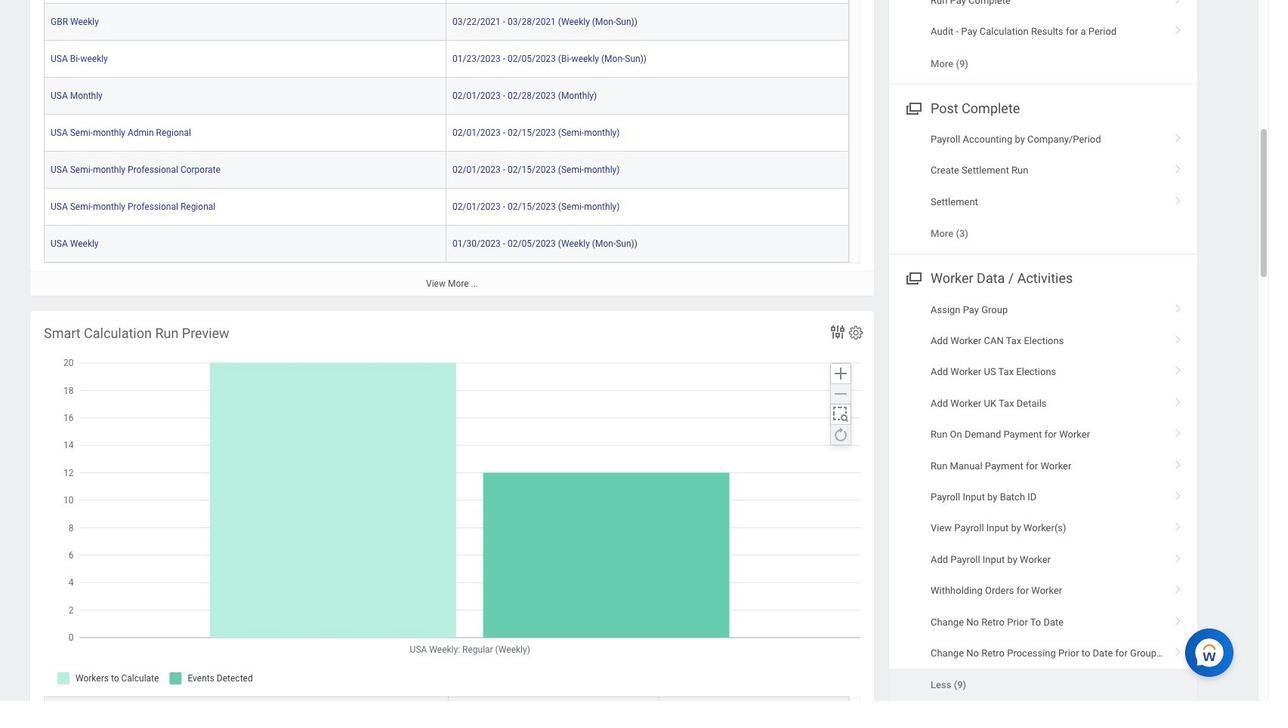 Task type: vqa. For each thing, say whether or not it's contained in the screenshot.
ONE
no



Task type: describe. For each thing, give the bounding box(es) containing it.
2 chevron right image from the top
[[1169, 160, 1188, 175]]

list for menu group icon
[[889, 124, 1197, 250]]

4 chevron right image from the top
[[1169, 299, 1188, 314]]

2 row from the top
[[44, 4, 849, 41]]

5 row from the top
[[44, 115, 849, 152]]

8 row from the top
[[44, 226, 849, 263]]

3 chevron right image from the top
[[1169, 191, 1188, 206]]

5 chevron right image from the top
[[1169, 487, 1188, 502]]

list for menu group image
[[889, 294, 1197, 702]]

zoom in image
[[832, 365, 850, 383]]

1 cell from the left
[[44, 0, 446, 4]]

1 chevron right image from the top
[[1169, 128, 1188, 144]]

reset image
[[832, 426, 850, 444]]

6 chevron right image from the top
[[1169, 424, 1188, 439]]

8 chevron right image from the top
[[1169, 643, 1188, 658]]

regular payroll processing element
[[30, 0, 874, 296]]

6 chevron right image from the top
[[1169, 549, 1188, 564]]

7 row from the top
[[44, 189, 849, 226]]

7 chevron right image from the top
[[1169, 580, 1188, 595]]

1 row from the top
[[44, 0, 849, 4]]



Task type: locate. For each thing, give the bounding box(es) containing it.
1 list from the top
[[889, 0, 1197, 79]]

2 vertical spatial list
[[889, 294, 1197, 702]]

1 chevron right image from the top
[[1169, 0, 1188, 4]]

chevron right image
[[1169, 0, 1188, 4], [1169, 21, 1188, 36], [1169, 330, 1188, 345], [1169, 361, 1188, 377], [1169, 487, 1188, 502], [1169, 549, 1188, 564], [1169, 580, 1188, 595], [1169, 643, 1188, 658]]

zoom out image
[[832, 385, 850, 403]]

menu group image
[[903, 97, 923, 118]]

chevron right image
[[1169, 128, 1188, 144], [1169, 160, 1188, 175], [1169, 191, 1188, 206], [1169, 299, 1188, 314], [1169, 393, 1188, 408], [1169, 424, 1188, 439], [1169, 455, 1188, 470], [1169, 518, 1188, 533], [1169, 612, 1188, 627]]

2 chevron right image from the top
[[1169, 21, 1188, 36]]

9 chevron right image from the top
[[1169, 612, 1188, 627]]

row inside smart calculation run preview element
[[44, 697, 849, 702]]

row
[[44, 0, 849, 4], [44, 4, 849, 41], [44, 41, 849, 78], [44, 78, 849, 115], [44, 115, 849, 152], [44, 152, 849, 189], [44, 189, 849, 226], [44, 226, 849, 263], [44, 697, 849, 702]]

list
[[889, 0, 1197, 79], [889, 124, 1197, 250], [889, 294, 1197, 702]]

list item
[[889, 670, 1197, 702]]

cell
[[44, 0, 446, 4], [446, 0, 849, 4]]

5 chevron right image from the top
[[1169, 393, 1188, 408]]

4 chevron right image from the top
[[1169, 361, 1188, 377]]

1 vertical spatial list
[[889, 124, 1197, 250]]

menu group image
[[903, 268, 923, 288]]

3 row from the top
[[44, 41, 849, 78]]

9 row from the top
[[44, 697, 849, 702]]

8 chevron right image from the top
[[1169, 518, 1188, 533]]

7 chevron right image from the top
[[1169, 455, 1188, 470]]

smart calculation run preview element
[[30, 311, 874, 702]]

3 list from the top
[[889, 294, 1197, 702]]

4 row from the top
[[44, 78, 849, 115]]

drag zoom image
[[832, 406, 850, 424]]

3 chevron right image from the top
[[1169, 330, 1188, 345]]

0 vertical spatial list
[[889, 0, 1197, 79]]

2 list from the top
[[889, 124, 1197, 250]]

6 row from the top
[[44, 152, 849, 189]]

2 cell from the left
[[446, 0, 849, 4]]



